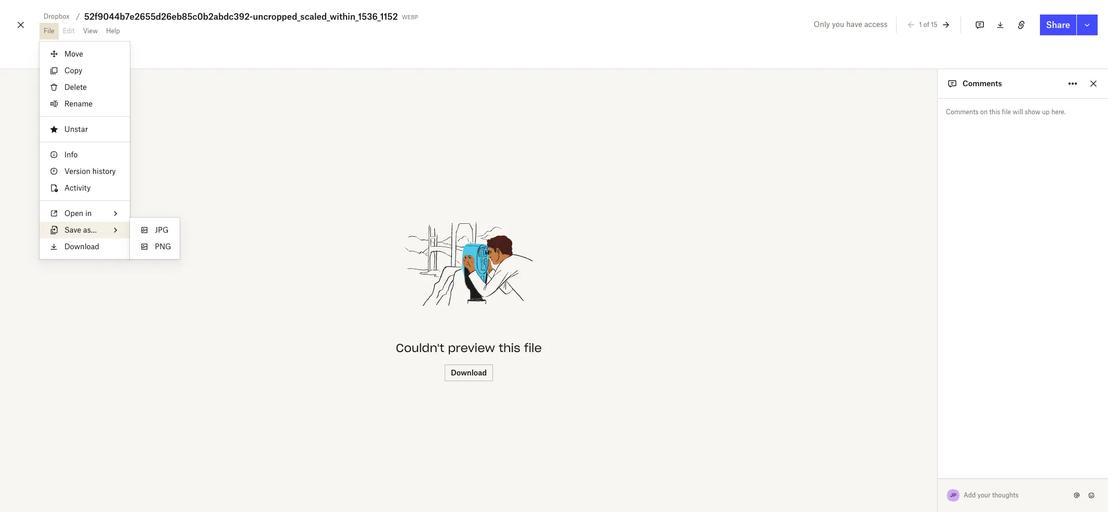 Task type: vqa. For each thing, say whether or not it's contained in the screenshot.
Only
yes



Task type: describe. For each thing, give the bounding box(es) containing it.
add
[[964, 492, 976, 499]]

copy for copy link
[[1045, 471, 1061, 479]]

/
[[76, 12, 80, 21]]

save as… menu item
[[39, 222, 130, 238]]

uploaded for microsoft_pride_21_neutrois.jpg
[[911, 355, 935, 362]]

15
[[931, 21, 938, 28]]

file
[[44, 27, 54, 35]]

view
[[83, 27, 98, 35]]

download button
[[445, 365, 493, 381]]

you
[[832, 20, 844, 29]]

open
[[64, 209, 83, 218]]

uploaded for microsoft_pride_21_demisexual.jpg
[[911, 294, 935, 300]]

share button
[[1040, 15, 1077, 35]]

close right sidebar image
[[1087, 77, 1100, 90]]

to for microsoft_pride_21_demisexual.jpg
[[937, 294, 941, 300]]

to for microsoft_pride_21_pride_flag.jpg
[[937, 386, 941, 392]]

left
[[937, 494, 946, 501]]

add your thoughts
[[964, 492, 1019, 499]]

help
[[106, 27, 120, 35]]

uploaded for microsoft_pride_21_bisexual.jpg
[[911, 325, 935, 331]]

of inside uploading 18 of 64 items 6 minutes left
[[953, 484, 960, 493]]

microsoft_pride_21_intersex.jpg
[[891, 405, 987, 413]]

link
[[1062, 471, 1073, 479]]

to for microsoft_pride_21_pansexual.jpg
[[937, 447, 941, 454]]

png menu item
[[130, 238, 180, 255]]

thoughts
[[992, 492, 1019, 499]]

info
[[64, 150, 78, 159]]

1
[[919, 21, 922, 28]]

png
[[155, 242, 171, 251]]

jp
[[950, 492, 957, 499]]

history
[[92, 167, 116, 176]]

rename menu item
[[39, 96, 130, 112]]

delete
[[64, 83, 87, 91]]

18
[[944, 484, 951, 493]]

activity, opens sidebar menu item
[[39, 180, 130, 196]]

only
[[814, 20, 830, 29]]

delete menu item
[[39, 79, 130, 96]]

0 vertical spatial of
[[924, 21, 930, 28]]

copy for copy
[[64, 66, 82, 75]]

view button
[[79, 23, 102, 39]]

/ 52f9044b7e2655d26eb85c0b2abdc392-uncropped_scaled_within_1536_1152 webp
[[76, 11, 418, 22]]

uploaded for microsoft_pride_21_intersex.jpg
[[911, 417, 935, 423]]

version history
[[64, 167, 116, 176]]

close image
[[15, 17, 27, 33]]

your
[[978, 492, 991, 499]]

uploading 18 of 64 items alert
[[866, 247, 1095, 512]]

microsoft_pride_21_intersex.jpg uploaded to
[[891, 405, 987, 423]]

items
[[973, 484, 993, 493]]

show
[[1025, 108, 1041, 116]]

save
[[64, 225, 81, 234]]

copy link button
[[1040, 469, 1079, 482]]

as…
[[83, 225, 97, 234]]

microsoft_pride_21_bisexual.jpg uploaded to
[[891, 313, 988, 331]]

version
[[64, 167, 90, 176]]

microsoft_pride_21_pansexual.jpg
[[891, 435, 993, 443]]

preview
[[448, 341, 495, 355]]



Task type: locate. For each thing, give the bounding box(es) containing it.
will
[[1013, 108, 1023, 116]]

copy down move
[[64, 66, 82, 75]]

uploaded for microsoft_pride_21_pansexual.jpg
[[911, 447, 935, 454]]

this
[[990, 108, 1000, 116], [499, 341, 521, 355]]

1 vertical spatial comments
[[946, 108, 979, 116]]

copy link
[[1045, 471, 1073, 479]]

activity
[[64, 183, 91, 192]]

version history menu item
[[39, 163, 130, 180]]

uploaded inside microsoft_pride_21_intersex.jpg uploaded to
[[911, 417, 935, 423]]

microsoft_pride_21_pride_flag.jpg uploaded to
[[891, 374, 993, 392]]

uploaded for microsoft_pride_21_pride_flag.jpg
[[911, 386, 935, 392]]

download inside menu item
[[64, 242, 99, 251]]

2 uploaded from the top
[[911, 325, 935, 331]]

0 vertical spatial file
[[1002, 108, 1011, 116]]

uploaded
[[911, 294, 935, 300], [911, 325, 935, 331], [911, 355, 935, 362], [911, 386, 935, 392], [911, 417, 935, 423], [911, 447, 935, 454]]

copy left link
[[1045, 471, 1061, 479]]

comments up on
[[963, 79, 1002, 88]]

to inside microsoft_pride_21_bisexual.jpg uploaded to
[[937, 325, 941, 331]]

jpg
[[155, 225, 169, 234]]

6
[[905, 494, 909, 501]]

1 of 15
[[919, 21, 938, 28]]

to down microsoft_pride_21_intersex.jpg
[[937, 417, 941, 423]]

5 to from the top
[[937, 417, 941, 423]]

uploaded down microsoft_pride_21_bisexual.jpg
[[911, 325, 935, 331]]

uploaded inside microsoft_pride_21_neutrois.jpg uploaded to
[[911, 355, 935, 362]]

3 to from the top
[[937, 355, 941, 362]]

to down microsoft_pride_21_pansexual.jpg at the right bottom of page
[[937, 447, 941, 454]]

52f9044b7e2655d26eb85c0b2abdc392-
[[84, 11, 253, 22]]

comments
[[963, 79, 1002, 88], [946, 108, 979, 116]]

1 to from the top
[[937, 294, 941, 300]]

of right 1 in the right of the page
[[924, 21, 930, 28]]

microsoft_pride_21_demisexual.jpg
[[891, 282, 998, 290]]

file button
[[39, 23, 59, 39]]

uploaded down microsoft_pride_21_demisexual.jpg
[[911, 294, 935, 300]]

download menu item
[[39, 238, 130, 255]]

move
[[64, 49, 83, 58]]

microsoft_pride_21_bisexual.jpg
[[891, 313, 988, 321]]

copy
[[64, 66, 82, 75], [1045, 471, 1061, 479]]

save as…
[[64, 225, 97, 234]]

download down couldn't preview this file
[[451, 368, 487, 377]]

1 horizontal spatial of
[[953, 484, 960, 493]]

dropbox button
[[39, 10, 74, 23]]

to down "microsoft_pride_21_neutrois.jpg"
[[937, 355, 941, 362]]

microsoft_pride_21_demisexual.jpg uploaded to
[[891, 282, 998, 300]]

uploaded inside microsoft_pride_21_bisexual.jpg uploaded to
[[911, 325, 935, 331]]

have
[[846, 20, 862, 29]]

uploaded inside "microsoft_pride_21_pride_flag.jpg uploaded to"
[[911, 386, 935, 392]]

uploaded inside microsoft_pride_21_demisexual.jpg uploaded to
[[911, 294, 935, 300]]

1 vertical spatial copy
[[1045, 471, 1061, 479]]

1 horizontal spatial copy
[[1045, 471, 1061, 479]]

share
[[1046, 20, 1070, 30]]

4 to from the top
[[937, 386, 941, 392]]

unstar
[[64, 125, 88, 134]]

unstar menu item
[[39, 121, 130, 138]]

couldn't
[[396, 341, 444, 355]]

here.
[[1052, 108, 1066, 116]]

download
[[64, 242, 99, 251], [451, 368, 487, 377]]

of right 18
[[953, 484, 960, 493]]

minutes
[[911, 494, 935, 501]]

0 horizontal spatial file
[[524, 341, 542, 355]]

64
[[962, 484, 971, 493]]

up
[[1042, 108, 1050, 116]]

to down microsoft_pride_21_demisexual.jpg
[[937, 294, 941, 300]]

uploaded down "microsoft_pride_21_neutrois.jpg"
[[911, 355, 935, 362]]

this right on
[[990, 108, 1000, 116]]

comments on this file will show up here.
[[946, 108, 1066, 116]]

1 uploaded from the top
[[911, 294, 935, 300]]

4 uploaded from the top
[[911, 386, 935, 392]]

of
[[924, 21, 930, 28], [953, 484, 960, 493]]

download down save as… menu item
[[64, 242, 99, 251]]

1 vertical spatial this
[[499, 341, 521, 355]]

info, opens sidebar menu item
[[39, 147, 130, 163]]

to inside microsoft_pride_21_demisexual.jpg uploaded to
[[937, 294, 941, 300]]

file for preview
[[524, 341, 542, 355]]

comments for comments on this file will show up here.
[[946, 108, 979, 116]]

5 uploaded from the top
[[911, 417, 935, 423]]

copy inside copy link button
[[1045, 471, 1061, 479]]

comments left on
[[946, 108, 979, 116]]

microsoft_pride_21_neutrois.jpg
[[891, 343, 988, 351]]

download inside "button"
[[451, 368, 487, 377]]

to inside microsoft_pride_21_neutrois.jpg uploaded to
[[937, 355, 941, 362]]

webp
[[402, 12, 418, 21]]

access
[[864, 20, 888, 29]]

uploaded inside microsoft_pride_21_pansexual.jpg uploaded to
[[911, 447, 935, 454]]

jpg menu item
[[130, 222, 180, 238]]

help button
[[102, 23, 124, 39]]

copy menu item
[[39, 62, 130, 79]]

microsoft_pride_21_lesbian.jpg
[[891, 466, 986, 474]]

in
[[85, 209, 92, 218]]

1 horizontal spatial download
[[451, 368, 487, 377]]

Add your thoughts text field
[[964, 487, 1071, 504]]

this right preview
[[499, 341, 521, 355]]

0 vertical spatial comments
[[963, 79, 1002, 88]]

microsoft_pride_21_neutrois.jpg uploaded to
[[891, 343, 988, 362]]

on
[[981, 108, 988, 116]]

6 uploaded from the top
[[911, 447, 935, 454]]

uncropped_scaled_within_1536_1152
[[253, 11, 398, 22]]

2 to from the top
[[937, 325, 941, 331]]

0 horizontal spatial copy
[[64, 66, 82, 75]]

6 to from the top
[[937, 447, 941, 454]]

microsoft_pride_21_pride_flag.jpg
[[891, 374, 993, 382]]

0 horizontal spatial of
[[924, 21, 930, 28]]

0 vertical spatial download
[[64, 242, 99, 251]]

1 horizontal spatial file
[[1002, 108, 1011, 116]]

to down microsoft_pride_21_bisexual.jpg
[[937, 325, 941, 331]]

uploaded down microsoft_pride_21_intersex.jpg
[[911, 417, 935, 423]]

open in
[[64, 209, 92, 218]]

3 uploaded from the top
[[911, 355, 935, 362]]

move menu item
[[39, 46, 130, 62]]

to inside microsoft_pride_21_pansexual.jpg uploaded to
[[937, 447, 941, 454]]

rename
[[64, 99, 93, 108]]

add your thoughts image
[[964, 490, 1063, 501]]

uploading
[[905, 484, 942, 493]]

0 vertical spatial this
[[990, 108, 1000, 116]]

to down microsoft_pride_21_pride_flag.jpg
[[937, 386, 941, 392]]

only you have access
[[814, 20, 888, 29]]

microsoft_pride_21_pansexual.jpg uploaded to
[[891, 435, 993, 454]]

1 vertical spatial download
[[451, 368, 487, 377]]

0 vertical spatial copy
[[64, 66, 82, 75]]

to inside microsoft_pride_21_intersex.jpg uploaded to
[[937, 417, 941, 423]]

to for microsoft_pride_21_neutrois.jpg
[[937, 355, 941, 362]]

this for preview
[[499, 341, 521, 355]]

to for microsoft_pride_21_intersex.jpg
[[937, 417, 941, 423]]

to
[[937, 294, 941, 300], [937, 325, 941, 331], [937, 355, 941, 362], [937, 386, 941, 392], [937, 417, 941, 423], [937, 447, 941, 454]]

comments for comments
[[963, 79, 1002, 88]]

1 vertical spatial of
[[953, 484, 960, 493]]

copy inside 'menu item'
[[64, 66, 82, 75]]

dropbox
[[44, 12, 70, 20]]

file
[[1002, 108, 1011, 116], [524, 341, 542, 355]]

uploaded down microsoft_pride_21_pride_flag.jpg
[[911, 386, 935, 392]]

this for on
[[990, 108, 1000, 116]]

1 horizontal spatial this
[[990, 108, 1000, 116]]

uploading 18 of 64 items 6 minutes left
[[905, 484, 993, 501]]

0 horizontal spatial download
[[64, 242, 99, 251]]

file for on
[[1002, 108, 1011, 116]]

1 vertical spatial file
[[524, 341, 542, 355]]

couldn't preview this file
[[396, 341, 542, 355]]

uploaded down microsoft_pride_21_pansexual.jpg at the right bottom of page
[[911, 447, 935, 454]]

to inside "microsoft_pride_21_pride_flag.jpg uploaded to"
[[937, 386, 941, 392]]

open in menu item
[[39, 205, 130, 222]]

0 horizontal spatial this
[[499, 341, 521, 355]]

to for microsoft_pride_21_bisexual.jpg
[[937, 325, 941, 331]]



